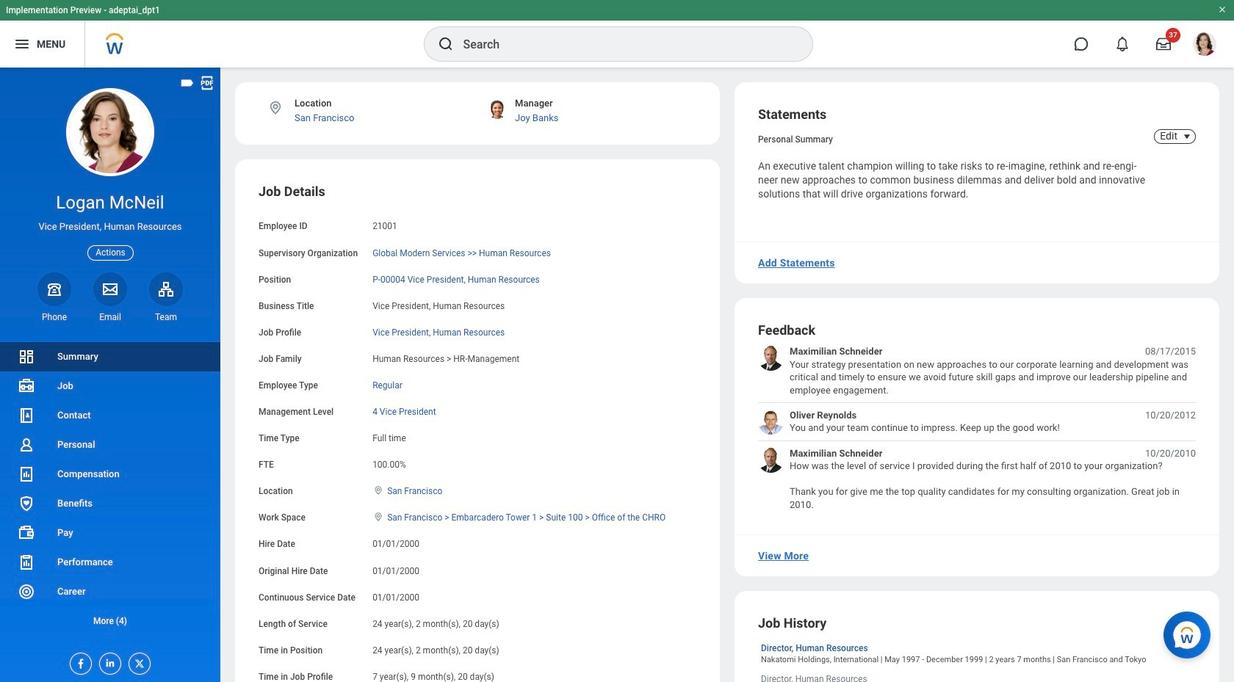 Task type: describe. For each thing, give the bounding box(es) containing it.
justify image
[[13, 35, 31, 53]]

caret down image
[[1178, 131, 1196, 143]]

career image
[[18, 583, 35, 601]]

1 employee's photo (maximilian schneider) image from the top
[[758, 346, 784, 371]]

job image
[[18, 378, 35, 395]]

2 employee's photo (maximilian schneider) image from the top
[[758, 447, 784, 473]]

facebook image
[[71, 654, 87, 670]]

Search Workday  search field
[[463, 28, 782, 60]]

0 horizontal spatial location image
[[267, 100, 284, 116]]

employee's photo (oliver reynolds) image
[[758, 409, 784, 435]]

x image
[[129, 654, 145, 670]]

phone image
[[44, 280, 65, 298]]

1 horizontal spatial location image
[[373, 512, 384, 523]]

summary image
[[18, 348, 35, 366]]

personal summary element
[[758, 132, 833, 145]]

navigation pane region
[[0, 68, 220, 683]]

location image
[[373, 486, 384, 496]]

full time element
[[373, 431, 406, 444]]

email logan mcneil element
[[93, 311, 127, 323]]

1 horizontal spatial list
[[758, 346, 1196, 511]]

pay image
[[18, 525, 35, 542]]

compensation image
[[18, 466, 35, 483]]

view printable version (pdf) image
[[199, 75, 215, 91]]

profile logan mcneil image
[[1193, 32, 1217, 59]]



Task type: locate. For each thing, give the bounding box(es) containing it.
personal image
[[18, 436, 35, 454]]

linkedin image
[[100, 654, 116, 669]]

1 vertical spatial employee's photo (maximilian schneider) image
[[758, 447, 784, 473]]

view team image
[[157, 280, 175, 298]]

phone logan mcneil element
[[37, 311, 71, 323]]

banner
[[0, 0, 1234, 68]]

inbox large image
[[1156, 37, 1171, 51]]

search image
[[437, 35, 454, 53]]

employee's photo (maximilian schneider) image up the employee's photo (oliver reynolds)
[[758, 346, 784, 371]]

mail image
[[101, 280, 119, 298]]

0 vertical spatial location image
[[267, 100, 284, 116]]

group
[[259, 183, 696, 683]]

tag image
[[179, 75, 195, 91]]

close environment banner image
[[1218, 5, 1227, 14]]

benefits image
[[18, 495, 35, 513]]

list
[[0, 342, 220, 636], [758, 346, 1196, 511]]

location image
[[267, 100, 284, 116], [373, 512, 384, 523]]

contact image
[[18, 407, 35, 425]]

0 vertical spatial employee's photo (maximilian schneider) image
[[758, 346, 784, 371]]

team logan mcneil element
[[149, 311, 183, 323]]

performance image
[[18, 554, 35, 572]]

1 vertical spatial location image
[[373, 512, 384, 523]]

employee's photo (maximilian schneider) image down the employee's photo (oliver reynolds)
[[758, 447, 784, 473]]

notifications large image
[[1115, 37, 1130, 51]]

0 horizontal spatial list
[[0, 342, 220, 636]]

employee's photo (maximilian schneider) image
[[758, 346, 784, 371], [758, 447, 784, 473]]



Task type: vqa. For each thing, say whether or not it's contained in the screenshot.
"Tag" icon
yes



